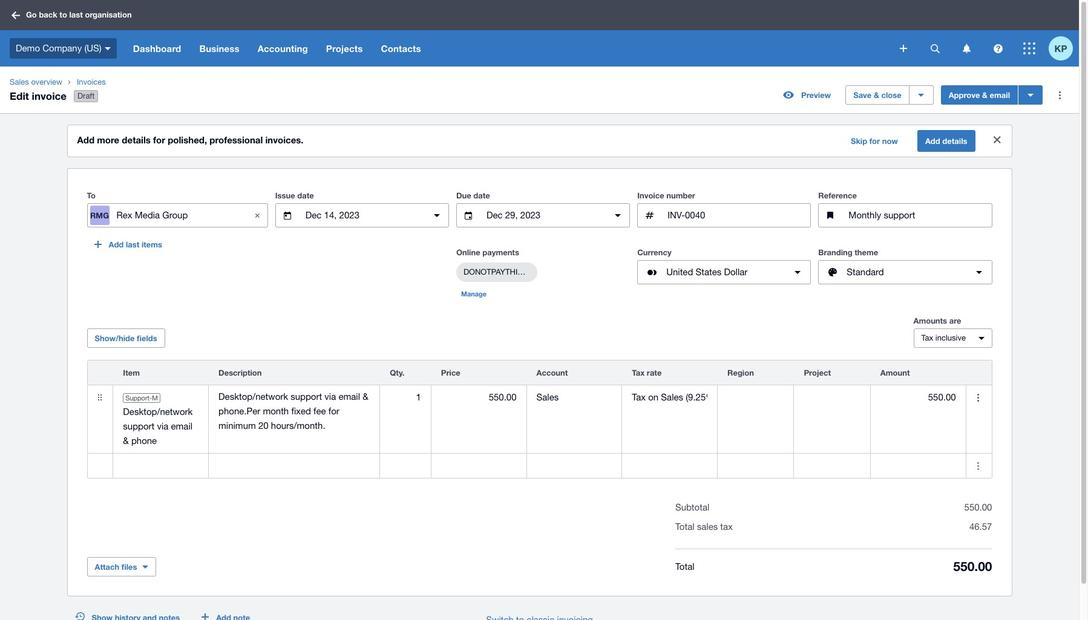 Task type: vqa. For each thing, say whether or not it's contained in the screenshot.
"overview"
yes



Task type: locate. For each thing, give the bounding box(es) containing it.
standard button
[[819, 260, 993, 285]]

kp
[[1055, 43, 1068, 54]]

svg image inside the demo company (us) popup button
[[105, 47, 111, 50]]

add inside button
[[109, 240, 124, 250]]

Invoice number text field
[[667, 204, 811, 227]]

add last items
[[109, 240, 162, 250]]

1 horizontal spatial date
[[474, 191, 490, 201]]

media
[[135, 210, 160, 220]]

invoices link
[[72, 76, 122, 88]]

0 vertical spatial description text field
[[209, 386, 380, 438]]

invoice number element
[[638, 204, 812, 228]]

quantity field for second description text field from the bottom of the invoice line item list element on the bottom of the page
[[380, 386, 431, 409]]

more date options image
[[425, 204, 449, 228], [606, 204, 631, 228]]

Price field
[[432, 386, 527, 409], [432, 455, 527, 478]]

0 vertical spatial last
[[69, 10, 83, 20]]

0 horizontal spatial &
[[123, 436, 129, 446]]

1 more date options image from the left
[[425, 204, 449, 228]]

due
[[457, 191, 472, 201]]

Inventory item text field
[[113, 455, 208, 478]]

quantity field for 1st description text field from the bottom of the invoice line item list element on the bottom of the page
[[380, 455, 431, 478]]

0 horizontal spatial add
[[77, 135, 95, 145]]

project-autocompleter text field
[[795, 386, 871, 409]]

1 horizontal spatial tax
[[922, 334, 934, 343]]

& right save
[[874, 90, 880, 100]]

2 more date options image from the left
[[606, 204, 631, 228]]

1 horizontal spatial details
[[943, 136, 968, 146]]

support-
[[126, 395, 152, 402]]

total for total sales tax
[[676, 522, 695, 532]]

sales
[[10, 78, 29, 87]]

invoice
[[32, 89, 67, 102]]

preview
[[802, 90, 832, 100]]

to
[[87, 191, 96, 201]]

total sales tax
[[676, 522, 733, 532]]

standard
[[847, 267, 885, 277]]

Amount field
[[871, 386, 966, 409], [871, 455, 966, 478]]

2 horizontal spatial &
[[983, 90, 988, 100]]

amount field for price field corresponding to quantity field for 1st description text field from the bottom of the invoice line item list element on the bottom of the page
[[871, 455, 966, 478]]

1 vertical spatial description text field
[[209, 455, 380, 478]]

1 horizontal spatial for
[[870, 136, 881, 146]]

close image
[[986, 128, 1010, 152]]

1 vertical spatial email
[[171, 422, 193, 432]]

46.57
[[970, 522, 993, 532]]

more line item options image
[[967, 386, 991, 410], [967, 454, 991, 479]]

1 vertical spatial tax
[[632, 368, 645, 378]]

details left close icon
[[943, 136, 968, 146]]

0 vertical spatial tax
[[922, 334, 934, 343]]

none field project-autocompleter
[[795, 386, 871, 410]]

2 total from the top
[[676, 562, 695, 572]]

date right 'issue' at the left of page
[[298, 191, 314, 201]]

drag and drop line image
[[88, 386, 112, 410]]

1 vertical spatial more line item options image
[[967, 454, 991, 479]]

svg image
[[12, 11, 20, 19], [1024, 42, 1036, 55], [931, 44, 940, 53], [994, 44, 1003, 53], [901, 45, 908, 52]]

2 description text field from the top
[[209, 455, 380, 478]]

none field tracking-categories-autocompleter
[[718, 386, 794, 410]]

projects
[[326, 43, 363, 54]]

theme
[[855, 248, 879, 257]]

edit
[[10, 89, 29, 102]]

& right approve
[[983, 90, 988, 100]]

tax rate
[[632, 368, 662, 378]]

files
[[122, 563, 137, 572]]

date right due
[[474, 191, 490, 201]]

1 vertical spatial total
[[676, 562, 695, 572]]

550.00 up 46.57
[[965, 503, 993, 513]]

0 vertical spatial price field
[[432, 386, 527, 409]]

group
[[163, 210, 188, 220]]

0 horizontal spatial last
[[69, 10, 83, 20]]

email right approve
[[991, 90, 1011, 100]]

united
[[667, 267, 694, 277]]

add down rex
[[109, 240, 124, 250]]

1 vertical spatial quantity field
[[380, 455, 431, 478]]

states
[[696, 267, 722, 277]]

item
[[123, 368, 140, 378]]

total down subtotal
[[676, 522, 695, 532]]

& for close
[[874, 90, 880, 100]]

0 vertical spatial more line item options image
[[967, 386, 991, 410]]

2 horizontal spatial add
[[926, 136, 941, 146]]

sales overview link
[[5, 76, 67, 88]]

2 date from the left
[[474, 191, 490, 201]]

0 horizontal spatial more date options image
[[425, 204, 449, 228]]

1 date from the left
[[298, 191, 314, 201]]

amount field for price field corresponding to quantity field related to second description text field from the bottom of the invoice line item list element on the bottom of the page
[[871, 386, 966, 409]]

price field for quantity field related to second description text field from the bottom of the invoice line item list element on the bottom of the page
[[432, 386, 527, 409]]

add inside button
[[926, 136, 941, 146]]

1 vertical spatial amount field
[[871, 455, 966, 478]]

for left polished,
[[153, 135, 165, 145]]

dollar
[[725, 267, 748, 277]]

550.00
[[965, 503, 993, 513], [954, 560, 993, 575]]

for left the now
[[870, 136, 881, 146]]

Description text field
[[209, 386, 380, 438], [209, 455, 380, 478]]

Quantity field
[[380, 386, 431, 409], [380, 455, 431, 478]]

date for due date
[[474, 191, 490, 201]]

0 horizontal spatial for
[[153, 135, 165, 145]]

add last items button
[[87, 235, 170, 254]]

svg image
[[963, 44, 971, 53], [105, 47, 111, 50]]

add left more in the top left of the page
[[77, 135, 95, 145]]

branding theme
[[819, 248, 879, 257]]

1 more line item options image from the top
[[967, 386, 991, 410]]

2 more line item options image from the top
[[967, 454, 991, 479]]

1 total from the top
[[676, 522, 695, 532]]

manage button
[[457, 287, 492, 302]]

last left "items"
[[126, 240, 139, 250]]

total for total
[[676, 562, 695, 572]]

accounting
[[258, 43, 308, 54]]

0 horizontal spatial details
[[122, 135, 151, 145]]

amounts
[[914, 316, 948, 326]]

add right the now
[[926, 136, 941, 146]]

support-m desktop/network support via email & phone
[[123, 395, 193, 446]]

0 vertical spatial quantity field
[[380, 386, 431, 409]]

banner
[[0, 0, 1080, 67]]

1 vertical spatial price field
[[432, 455, 527, 478]]

attach
[[95, 563, 119, 572]]

svg image inside go back to last organisation link
[[12, 11, 20, 19]]

1 horizontal spatial svg image
[[963, 44, 971, 53]]

tax down amounts
[[922, 334, 934, 343]]

attach files button
[[87, 558, 156, 577]]

back
[[39, 10, 57, 20]]

2 amount field from the top
[[871, 455, 966, 478]]

& left phone
[[123, 436, 129, 446]]

for
[[153, 135, 165, 145], [870, 136, 881, 146]]

svg image right (us)
[[105, 47, 111, 50]]

for inside button
[[870, 136, 881, 146]]

attach files
[[95, 563, 137, 572]]

1 horizontal spatial &
[[874, 90, 880, 100]]

550.00 down 46.57
[[954, 560, 993, 575]]

last right "to"
[[69, 10, 83, 20]]

add more details for polished, professional invoices. status
[[68, 125, 1012, 157]]

close
[[882, 90, 902, 100]]

1 amount field from the top
[[871, 386, 966, 409]]

rex media group
[[117, 210, 188, 220]]

desktop/network
[[123, 407, 193, 417]]

skip for now
[[851, 136, 899, 146]]

kp button
[[1050, 30, 1080, 67]]

amounts are
[[914, 316, 962, 326]]

add
[[77, 135, 95, 145], [926, 136, 941, 146], [109, 240, 124, 250]]

1 horizontal spatial add
[[109, 240, 124, 250]]

1 vertical spatial last
[[126, 240, 139, 250]]

1 horizontal spatial email
[[991, 90, 1011, 100]]

2 price field from the top
[[432, 455, 527, 478]]

none field inventory item
[[113, 454, 208, 479]]

account
[[537, 368, 568, 378]]

date
[[298, 191, 314, 201], [474, 191, 490, 201]]

tax inside 'popup button'
[[922, 334, 934, 343]]

number
[[667, 191, 696, 201]]

1 price field from the top
[[432, 386, 527, 409]]

total down total sales tax
[[676, 562, 695, 572]]

tax inside invoice line item list element
[[632, 368, 645, 378]]

2 quantity field from the top
[[380, 455, 431, 478]]

0 vertical spatial amount field
[[871, 386, 966, 409]]

tax
[[721, 522, 733, 532]]

payments
[[483, 248, 520, 257]]

0 vertical spatial email
[[991, 90, 1011, 100]]

1 horizontal spatial more date options image
[[606, 204, 631, 228]]

&
[[874, 90, 880, 100], [983, 90, 988, 100], [123, 436, 129, 446]]

None field
[[113, 386, 208, 454], [527, 386, 622, 410], [623, 386, 718, 410], [718, 386, 794, 410], [795, 386, 871, 410], [113, 454, 208, 479], [113, 386, 208, 454]]

1 horizontal spatial last
[[126, 240, 139, 250]]

svg image up approve
[[963, 44, 971, 53]]

items
[[142, 240, 162, 250]]

details right more in the top left of the page
[[122, 135, 151, 145]]

0 vertical spatial total
[[676, 522, 695, 532]]

company
[[43, 43, 82, 53]]

tax left rate
[[632, 368, 645, 378]]

0 horizontal spatial email
[[171, 422, 193, 432]]

invoices
[[77, 78, 106, 87]]

fields
[[137, 334, 157, 343]]

0 horizontal spatial tax
[[632, 368, 645, 378]]

1 quantity field from the top
[[380, 386, 431, 409]]

0 horizontal spatial svg image
[[105, 47, 111, 50]]

email right via
[[171, 422, 193, 432]]

tax
[[922, 334, 934, 343], [632, 368, 645, 378]]

more line item options image for amount "field" for price field corresponding to quantity field for 1st description text field from the bottom of the invoice line item list element on the bottom of the page
[[967, 454, 991, 479]]

save & close
[[854, 90, 902, 100]]

0 horizontal spatial date
[[298, 191, 314, 201]]

last inside go back to last organisation link
[[69, 10, 83, 20]]



Task type: describe. For each thing, give the bounding box(es) containing it.
tracking-categories-autocompleter text field
[[718, 386, 794, 409]]

add for add details
[[926, 136, 941, 146]]

price field for quantity field for 1st description text field from the bottom of the invoice line item list element on the bottom of the page
[[432, 455, 527, 478]]

invoice
[[638, 191, 665, 201]]

1 vertical spatial 550.00
[[954, 560, 993, 575]]

save & close button
[[846, 85, 910, 105]]

skip
[[851, 136, 868, 146]]

Due date text field
[[486, 204, 601, 227]]

issue date
[[275, 191, 314, 201]]

business button
[[190, 30, 249, 67]]

more date options image for due date
[[606, 204, 631, 228]]

support
[[123, 422, 155, 432]]

save
[[854, 90, 872, 100]]

tax inclusive button
[[914, 329, 993, 348]]

add more details for polished, professional invoices.
[[77, 135, 304, 145]]

1 description text field from the top
[[209, 386, 380, 438]]

last inside add last items button
[[126, 240, 139, 250]]

professional
[[210, 135, 263, 145]]

more
[[97, 135, 119, 145]]

rate
[[647, 368, 662, 378]]

now
[[883, 136, 899, 146]]

add details
[[926, 136, 968, 146]]

subtotal
[[676, 503, 710, 513]]

skip for now button
[[844, 131, 906, 151]]

go back to last organisation link
[[7, 4, 139, 26]]

manage
[[461, 290, 487, 298]]

email inside support-m desktop/network support via email & phone
[[171, 422, 193, 432]]

contacts button
[[372, 30, 430, 67]]

description
[[219, 368, 262, 378]]

invoice number
[[638, 191, 696, 201]]

overview
[[31, 78, 62, 87]]

approve
[[949, 90, 981, 100]]

polished,
[[168, 135, 207, 145]]

contacts
[[381, 43, 421, 54]]

sales overview
[[10, 78, 62, 87]]

details inside button
[[943, 136, 968, 146]]

tax inclusive
[[922, 334, 967, 343]]

region
[[728, 368, 755, 378]]

Account text field
[[527, 386, 622, 409]]

m
[[152, 395, 158, 402]]

email inside button
[[991, 90, 1011, 100]]

online payments
[[457, 248, 520, 257]]

go
[[26, 10, 37, 20]]

go back to last organisation
[[26, 10, 132, 20]]

none field account
[[527, 386, 622, 410]]

(us)
[[84, 43, 102, 53]]

tax for tax rate
[[632, 368, 645, 378]]

united states dollar
[[667, 267, 748, 277]]

add for add more details for polished, professional invoices.
[[77, 135, 95, 145]]

add details button
[[918, 130, 976, 152]]

currency
[[638, 248, 672, 257]]

dashboard link
[[124, 30, 190, 67]]

& for email
[[983, 90, 988, 100]]

approve & email button
[[942, 85, 1019, 105]]

invoice line item list element
[[87, 360, 993, 479]]

to
[[60, 10, 67, 20]]

via
[[157, 422, 169, 432]]

are
[[950, 316, 962, 326]]

sales
[[697, 522, 718, 532]]

amount
[[881, 368, 911, 378]]

Tax rate text field
[[623, 386, 718, 409]]

preview button
[[776, 85, 839, 105]]

add for add last items
[[109, 240, 124, 250]]

Reference text field
[[848, 204, 992, 227]]

reference
[[819, 191, 857, 201]]

draft
[[77, 92, 95, 101]]

& inside support-m desktop/network support via email & phone
[[123, 436, 129, 446]]

more date options image for issue date
[[425, 204, 449, 228]]

demo company (us)
[[16, 43, 102, 53]]

banner containing kp
[[0, 0, 1080, 67]]

rex
[[117, 210, 132, 220]]

demo company (us) button
[[0, 30, 124, 67]]

none field tax rate
[[623, 386, 718, 410]]

show/hide fields button
[[87, 329, 165, 348]]

more line item options element
[[967, 361, 992, 385]]

show/hide
[[95, 334, 135, 343]]

tax for tax inclusive
[[922, 334, 934, 343]]

accounting button
[[249, 30, 317, 67]]

approve & email
[[949, 90, 1011, 100]]

united states dollar button
[[638, 260, 812, 285]]

issue
[[275, 191, 295, 201]]

qty.
[[390, 368, 405, 378]]

0 vertical spatial 550.00
[[965, 503, 993, 513]]

demo
[[16, 43, 40, 53]]

rmg
[[90, 211, 109, 221]]

Issue date text field
[[304, 204, 420, 227]]

branding
[[819, 248, 853, 257]]

online
[[457, 248, 481, 257]]

more invoice options image
[[1048, 83, 1073, 107]]

organisation
[[85, 10, 132, 20]]

close image
[[246, 204, 270, 228]]

date for issue date
[[298, 191, 314, 201]]

projects button
[[317, 30, 372, 67]]

invoices.
[[266, 135, 304, 145]]

show/hide fields
[[95, 334, 157, 343]]

dashboard
[[133, 43, 181, 54]]

more line item options image for amount "field" associated with price field corresponding to quantity field related to second description text field from the bottom of the invoice line item list element on the bottom of the page
[[967, 386, 991, 410]]



